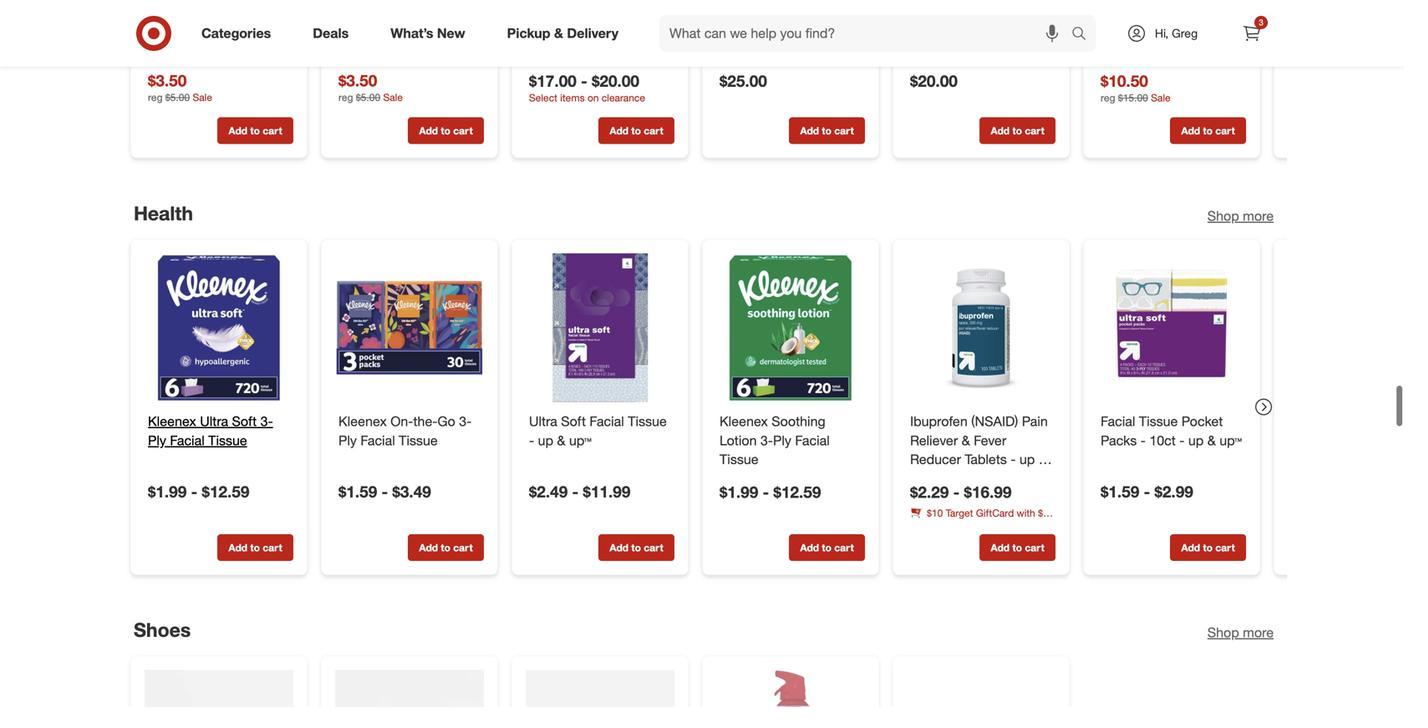 Task type: locate. For each thing, give the bounding box(es) containing it.
$5.00
[[165, 91, 190, 104], [356, 91, 380, 104]]

1 horizontal spatial up
[[1020, 452, 1035, 468]]

more for health
[[1243, 208, 1274, 224]]

women's up heather
[[910, 2, 966, 19]]

wild inside women's high-waisted flare leggings - wild fable™ heather gray
[[1011, 21, 1037, 38]]

3 high- from the left
[[969, 2, 1002, 19]]

leggings inside "women's high-waisted cozy ribbed lounge flare leggings - wild fable™ $25.00"
[[753, 40, 808, 57]]

$2.99
[[1155, 483, 1193, 502]]

leggings inside women's high-waisted flare leggings - wild fable™ heather gray
[[943, 21, 998, 38]]

$1.59 down packs
[[1101, 483, 1139, 502]]

women's high-waisted flare leggings - wild fable™ link
[[529, 1, 671, 58]]

0 horizontal spatial waisted
[[621, 2, 669, 19]]

greg
[[1172, 26, 1198, 41]]

add
[[228, 125, 247, 137], [419, 125, 438, 137], [610, 125, 629, 137], [800, 125, 819, 137], [991, 125, 1010, 137], [1181, 125, 1200, 137], [228, 542, 247, 554], [419, 542, 438, 554], [610, 542, 629, 554], [800, 542, 819, 554], [991, 542, 1010, 554], [1181, 542, 1200, 554]]

0 vertical spatial shop more button
[[1208, 207, 1274, 226]]

women's up the cozy
[[720, 2, 775, 19]]

women's high-waisted cozy ribbed lounge flare leggings - wild fable™ $25.00
[[720, 2, 860, 91]]

$3.50
[[148, 71, 187, 90], [339, 71, 377, 90]]

2 $12.59 from the left
[[774, 483, 821, 502]]

ultra
[[200, 414, 228, 430], [529, 414, 557, 430]]

2 $1.99 - $12.59 from the left
[[720, 483, 821, 502]]

2 horizontal spatial ply
[[773, 433, 791, 449]]

$20.00 down heather
[[910, 72, 958, 91]]

ultra soft facial tissue - up & up™ link
[[529, 412, 671, 450]]

women's high-waisted flare leggings - wild fable™
[[529, 2, 669, 57]]

high- up lounge
[[779, 2, 812, 19]]

$15.00
[[1118, 92, 1148, 104]]

$2.49 - $11.99
[[529, 483, 631, 502]]

1 horizontal spatial kleenex
[[339, 414, 387, 430]]

& down pain on the bottom
[[1039, 452, 1047, 468]]

1 $1.99 from the left
[[148, 483, 187, 502]]

kleenex soothing lotion 3-ply facial tissue image
[[716, 253, 865, 402], [716, 253, 865, 402]]

$1.99 - $12.59 down kleenex ultra soft 3- ply facial tissue
[[148, 483, 249, 502]]

packs
[[1101, 433, 1137, 449]]

high- inside "women's high-waisted cozy ribbed lounge flare leggings - wild fable™ $25.00"
[[779, 2, 812, 19]]

1 $20.00 from the left
[[592, 72, 639, 91]]

0 horizontal spatial $1.99
[[148, 483, 187, 502]]

women's inside women's high-waisted flare leggings - wild fable™
[[529, 2, 584, 19]]

$1.99 - $12.59 down kleenex soothing lotion 3-ply facial tissue
[[720, 483, 821, 502]]

2 shop more from the top
[[1208, 625, 1274, 642]]

sale right $15.00
[[1151, 92, 1171, 104]]

waisted for women's high-waisted flare leggings - wild fable™
[[621, 2, 669, 19]]

1 $1.99 - $12.59 from the left
[[148, 483, 249, 502]]

$1.99 - $12.59 for lotion
[[720, 483, 821, 502]]

0 horizontal spatial leggings
[[562, 21, 617, 38]]

$1.99
[[148, 483, 187, 502], [720, 483, 758, 502]]

up inside "facial tissue pocket packs - 10ct - up & up™"
[[1188, 433, 1204, 449]]

1 more from the top
[[1243, 208, 1274, 224]]

women's inside "women's high-waisted cozy ribbed lounge flare leggings - wild fable™ $25.00"
[[720, 2, 775, 19]]

0 vertical spatial more
[[1243, 208, 1274, 224]]

1 horizontal spatial 3-
[[459, 414, 472, 430]]

wild
[[157, 21, 183, 38], [339, 21, 364, 38], [630, 21, 656, 38], [1011, 21, 1037, 38], [820, 40, 846, 57], [1101, 40, 1127, 57]]

pre-
[[1101, 2, 1126, 19]]

3 waisted from the left
[[1002, 2, 1050, 19]]

go
[[438, 414, 455, 430]]

1 horizontal spatial $1.59
[[1101, 483, 1139, 502]]

up inside "ultra soft facial tissue - up & up™"
[[538, 433, 553, 449]]

shop more button
[[1208, 207, 1274, 226], [1208, 624, 1274, 643]]

leggings for women's high-waisted flare leggings - wild fable™ heather gray
[[943, 21, 998, 38]]

$20.00 inside $17.00 - $20.00 select items on clearance
[[592, 72, 639, 91]]

waisted
[[621, 2, 669, 19], [811, 2, 860, 19], [1002, 2, 1050, 19]]

kleenex on-the-go 3-ply facial tissue image
[[335, 253, 484, 402], [335, 253, 484, 402]]

ultra inside kleenex ultra soft 3- ply facial tissue
[[200, 414, 228, 430]]

high- inside women's high-waisted flare leggings - wild fable™
[[588, 2, 621, 19]]

1 ultra from the left
[[200, 414, 228, 430]]

hi,
[[1155, 26, 1169, 41]]

reg inside $10.50 reg $15.00 sale
[[1101, 92, 1115, 104]]

wild down value
[[339, 21, 364, 38]]

$3.50 reg $5.00 sale down tech touch knit gloves - wild fable™ on the left of the page
[[148, 71, 212, 104]]

men's topher moccasin leather slippers - goodfellow & co™ image
[[335, 671, 484, 708], [335, 671, 484, 708]]

0 horizontal spatial soft
[[232, 414, 257, 430]]

1 $3.50 reg $5.00 sale from the left
[[148, 71, 212, 104]]

fable™ left heather
[[910, 40, 950, 57]]

fable™ up "$17.00"
[[529, 40, 569, 57]]

0 horizontal spatial $20.00
[[592, 72, 639, 91]]

leggings inside women's high-waisted flare leggings - wild fable™
[[562, 21, 617, 38]]

search button
[[1064, 15, 1104, 55]]

shop more button for shoes
[[1208, 624, 1274, 643]]

knit
[[219, 2, 243, 19]]

-
[[467, 2, 472, 19], [148, 21, 153, 38], [621, 21, 626, 38], [1002, 21, 1007, 38], [1236, 21, 1242, 38], [811, 40, 817, 57], [581, 72, 587, 91], [529, 433, 534, 449], [1141, 433, 1146, 449], [1180, 433, 1185, 449], [1011, 452, 1016, 468], [191, 483, 197, 502], [382, 483, 388, 502], [572, 483, 579, 502], [1144, 483, 1150, 502], [763, 483, 769, 502], [953, 483, 960, 502]]

0 horizontal spatial sale
[[193, 91, 212, 104]]

& down pocket
[[1208, 433, 1216, 449]]

1 vertical spatial beanie
[[1191, 21, 1233, 38]]

10ct
[[1150, 433, 1176, 449]]

2 horizontal spatial up™
[[1220, 433, 1242, 449]]

fable™ down value
[[368, 21, 408, 38]]

1 horizontal spatial flare
[[720, 40, 749, 57]]

fable™ inside tech touch knit gloves - wild fable™
[[186, 21, 226, 38]]

2 $1.99 from the left
[[720, 483, 758, 502]]

wild up gray
[[1011, 21, 1037, 38]]

waisted inside "women's high-waisted cozy ribbed lounge flare leggings - wild fable™ $25.00"
[[811, 2, 860, 19]]

2 horizontal spatial reg
[[1101, 92, 1115, 104]]

$3.50 down tech
[[148, 71, 187, 90]]

shop more for health
[[1208, 208, 1274, 224]]

0 horizontal spatial ultra
[[200, 414, 228, 430]]

wild inside value ribbed beanie - wild fable™
[[339, 21, 364, 38]]

0 vertical spatial shop
[[1208, 208, 1239, 224]]

beanie up new
[[422, 2, 463, 19]]

beanie inside pre-consumed recycled pom beanie - wild fable™
[[1191, 21, 1233, 38]]

1 horizontal spatial beanie
[[1191, 21, 1233, 38]]

wild right the delivery
[[630, 21, 656, 38]]

2 kleenex from the left
[[339, 414, 387, 430]]

1 horizontal spatial $3.50
[[339, 71, 377, 90]]

1 horizontal spatial sale
[[383, 91, 403, 104]]

1 $3.50 from the left
[[148, 71, 187, 90]]

clearance
[[602, 92, 645, 104]]

ply inside kleenex soothing lotion 3-ply facial tissue
[[773, 433, 791, 449]]

facial inside kleenex ultra soft 3- ply facial tissue
[[170, 433, 205, 449]]

0 horizontal spatial kleenex
[[148, 414, 196, 430]]

fable™ down the cozy
[[720, 60, 759, 76]]

shop more
[[1208, 208, 1274, 224], [1208, 625, 1274, 642]]

pickup
[[507, 25, 550, 41]]

2 horizontal spatial leggings
[[943, 21, 998, 38]]

tablets
[[965, 452, 1007, 468]]

& inside "ultra soft facial tissue - up & up™"
[[557, 433, 566, 449]]

2 women's from the left
[[720, 2, 775, 19]]

1 horizontal spatial ultra
[[529, 414, 557, 430]]

- inside women's high-waisted flare leggings - wild fable™ heather gray
[[1002, 21, 1007, 38]]

cozy
[[720, 21, 750, 38]]

fable™
[[186, 21, 226, 38], [368, 21, 408, 38], [529, 40, 569, 57], [910, 40, 950, 57], [1130, 40, 1170, 57], [720, 60, 759, 76]]

2 horizontal spatial high-
[[969, 2, 1002, 19]]

1 horizontal spatial soft
[[561, 414, 586, 430]]

sale for beanie
[[1151, 92, 1171, 104]]

1 horizontal spatial $1.99
[[720, 483, 758, 502]]

$1.99 down kleenex ultra soft 3- ply facial tissue
[[148, 483, 187, 502]]

add to cart button
[[217, 117, 293, 144], [408, 117, 484, 144], [598, 117, 675, 144], [789, 117, 865, 144], [980, 117, 1056, 144], [1170, 117, 1246, 144], [217, 535, 293, 561], [408, 535, 484, 561], [598, 535, 675, 561], [789, 535, 865, 561], [980, 535, 1056, 561], [1170, 535, 1246, 561]]

1 vertical spatial shop more button
[[1208, 624, 1274, 643]]

1 vertical spatial shop
[[1208, 625, 1239, 642]]

ribbed up what's
[[374, 2, 418, 19]]

0 horizontal spatial ribbed
[[374, 2, 418, 19]]

$20.00
[[592, 72, 639, 91], [910, 72, 958, 91]]

ply inside kleenex ultra soft 3- ply facial tissue
[[148, 433, 166, 449]]

$1.99 down lotion
[[720, 483, 758, 502]]

shop
[[1208, 208, 1239, 224], [1208, 625, 1239, 642]]

1 waisted from the left
[[621, 2, 669, 19]]

value ribbed beanie - wild fable™
[[339, 2, 472, 38]]

tissue inside kleenex soothing lotion 3-ply facial tissue
[[720, 452, 759, 468]]

high- inside women's high-waisted flare leggings - wild fable™ heather gray
[[969, 2, 1002, 19]]

2 ultra from the left
[[529, 414, 557, 430]]

flare for women's high-waisted flare leggings - wild fable™
[[529, 21, 559, 38]]

tissue
[[628, 414, 667, 430], [1139, 414, 1178, 430], [208, 433, 247, 449], [399, 433, 438, 449], [720, 452, 759, 468]]

on
[[588, 92, 599, 104]]

ribbed
[[374, 2, 418, 19], [754, 21, 797, 38]]

1 horizontal spatial reg
[[339, 91, 353, 104]]

up™
[[569, 433, 592, 449], [1220, 433, 1242, 449], [910, 471, 933, 487]]

& up $2.49
[[557, 433, 566, 449]]

high- up heather
[[969, 2, 1002, 19]]

women's
[[529, 2, 584, 19], [720, 2, 775, 19], [910, 2, 966, 19]]

add to cart
[[228, 125, 282, 137], [419, 125, 473, 137], [610, 125, 663, 137], [800, 125, 854, 137], [991, 125, 1045, 137], [1181, 125, 1235, 137], [228, 542, 282, 554], [419, 542, 473, 554], [610, 542, 663, 554], [800, 542, 854, 554], [991, 542, 1045, 554], [1181, 542, 1235, 554]]

facial inside kleenex soothing lotion 3-ply facial tissue
[[795, 433, 830, 449]]

2 soft from the left
[[561, 414, 586, 430]]

$1.59 left $3.49
[[339, 483, 377, 502]]

waisted inside women's high-waisted flare leggings - wild fable™ heather gray
[[1002, 2, 1050, 19]]

0 horizontal spatial $5.00
[[165, 91, 190, 104]]

2 horizontal spatial kleenex
[[720, 414, 768, 430]]

fever
[[974, 433, 1007, 449]]

1 horizontal spatial high-
[[779, 2, 812, 19]]

fable™ down the touch
[[186, 21, 226, 38]]

1 $12.59 from the left
[[202, 483, 249, 502]]

2 shop from the top
[[1208, 625, 1239, 642]]

1 $5.00 from the left
[[165, 91, 190, 104]]

sale down what's
[[383, 91, 403, 104]]

wild inside women's high-waisted flare leggings - wild fable™
[[630, 21, 656, 38]]

facial inside kleenex on-the-go 3- ply facial tissue
[[361, 433, 395, 449]]

1 horizontal spatial leggings
[[753, 40, 808, 57]]

0 horizontal spatial $1.59
[[339, 483, 377, 502]]

up™ inside ibuprofen (nsaid) pain reliever & fever reducer tablets - up & up™
[[910, 471, 933, 487]]

high-
[[588, 2, 621, 19], [779, 2, 812, 19], [969, 2, 1002, 19]]

1 soft from the left
[[232, 414, 257, 430]]

2 $3.50 from the left
[[339, 71, 377, 90]]

wild down recycled
[[1101, 40, 1127, 57]]

up™ down pocket
[[1220, 433, 1242, 449]]

1 horizontal spatial $1.99 - $12.59
[[720, 483, 821, 502]]

flare inside women's high-waisted flare leggings - wild fable™ heather gray
[[910, 21, 940, 38]]

$1.59 for $1.59 - $2.99
[[1101, 483, 1139, 502]]

high- for women's high-waisted cozy ribbed lounge flare leggings - wild fable™ $25.00
[[779, 2, 812, 19]]

women's amira suede clog slippers - stars above™ image
[[145, 671, 293, 708], [145, 671, 293, 708]]

What can we help you find? suggestions appear below search field
[[660, 15, 1076, 52]]

0 horizontal spatial beanie
[[422, 2, 463, 19]]

tech
[[148, 2, 176, 19]]

0 horizontal spatial reg
[[148, 91, 163, 104]]

1 horizontal spatial $5.00
[[356, 91, 380, 104]]

up
[[538, 433, 553, 449], [1188, 433, 1204, 449], [1020, 452, 1035, 468]]

0 vertical spatial ribbed
[[374, 2, 418, 19]]

1 vertical spatial shop more
[[1208, 625, 1274, 642]]

on-
[[391, 414, 413, 430]]

reg for tech touch knit gloves - wild fable™
[[148, 91, 163, 104]]

0 horizontal spatial flare
[[529, 21, 559, 38]]

0 horizontal spatial women's
[[529, 2, 584, 19]]

3 ply from the left
[[773, 433, 791, 449]]

2 horizontal spatial 3-
[[761, 433, 773, 449]]

up™ up $2.49 - $11.99
[[569, 433, 592, 449]]

2 $20.00 from the left
[[910, 72, 958, 91]]

0 horizontal spatial $3.50
[[148, 71, 187, 90]]

beanie
[[422, 2, 463, 19], [1191, 21, 1233, 38]]

0 vertical spatial beanie
[[422, 2, 463, 19]]

kleenex inside kleenex ultra soft 3- ply facial tissue
[[148, 414, 196, 430]]

2 shop more button from the top
[[1208, 624, 1274, 643]]

1 vertical spatial ribbed
[[754, 21, 797, 38]]

0 horizontal spatial $1.99 - $12.59
[[148, 483, 249, 502]]

1 horizontal spatial women's
[[720, 2, 775, 19]]

$12.59 down kleenex soothing lotion 3-ply facial tissue link
[[774, 483, 821, 502]]

- inside women's high-waisted flare leggings - wild fable™
[[621, 21, 626, 38]]

wild down lounge
[[820, 40, 846, 57]]

kleenex ultra soft 3-ply facial tissue image
[[145, 253, 293, 402], [145, 253, 293, 402]]

flare inside women's high-waisted flare leggings - wild fable™
[[529, 21, 559, 38]]

2 horizontal spatial women's
[[910, 2, 966, 19]]

beanie right "pom"
[[1191, 21, 1233, 38]]

$12.59 for kleenex ultra soft 3- ply facial tissue
[[202, 483, 249, 502]]

1 ply from the left
[[148, 433, 166, 449]]

(nsaid)
[[971, 414, 1018, 430]]

1 shop more button from the top
[[1208, 207, 1274, 226]]

kleenex inside kleenex on-the-go 3- ply facial tissue
[[339, 414, 387, 430]]

shop for health
[[1208, 208, 1239, 224]]

0 horizontal spatial up
[[538, 433, 553, 449]]

categories link
[[187, 15, 292, 52]]

kleenex for kleenex soothing lotion 3-ply facial tissue
[[720, 414, 768, 430]]

$12.59 down kleenex ultra soft 3- ply facial tissue link
[[202, 483, 249, 502]]

2 high- from the left
[[779, 2, 812, 19]]

$3.50 reg $5.00 sale
[[148, 71, 212, 104], [339, 71, 403, 104]]

2 $5.00 from the left
[[356, 91, 380, 104]]

3 kleenex from the left
[[720, 414, 768, 430]]

0 horizontal spatial up™
[[569, 433, 592, 449]]

1 horizontal spatial ribbed
[[754, 21, 797, 38]]

wild down tech
[[157, 21, 183, 38]]

women's up pickup & delivery
[[529, 2, 584, 19]]

kleenex inside kleenex soothing lotion 3-ply facial tissue
[[720, 414, 768, 430]]

wild inside "women's high-waisted cozy ribbed lounge flare leggings - wild fable™ $25.00"
[[820, 40, 846, 57]]

$12.59
[[202, 483, 249, 502], [774, 483, 821, 502]]

0 vertical spatial shop more
[[1208, 208, 1274, 224]]

$3.50 down deals link
[[339, 71, 377, 90]]

$3.50 reg $5.00 sale down deals link
[[339, 71, 403, 104]]

kleenex ultra soft 3- ply facial tissue link
[[148, 412, 290, 450]]

2 ply from the left
[[339, 433, 357, 449]]

- inside $17.00 - $20.00 select items on clearance
[[581, 72, 587, 91]]

2 waisted from the left
[[811, 2, 860, 19]]

flare
[[529, 21, 559, 38], [910, 21, 940, 38], [720, 40, 749, 57]]

3- inside kleenex ultra soft 3- ply facial tissue
[[260, 414, 273, 430]]

more
[[1243, 208, 1274, 224], [1243, 625, 1274, 642]]

1 shop from the top
[[1208, 208, 1239, 224]]

2 horizontal spatial waisted
[[1002, 2, 1050, 19]]

- inside tech touch knit gloves - wild fable™
[[148, 21, 153, 38]]

arm & hammer sport gear & shoe refresher spray - 6.7oz image
[[716, 671, 865, 708], [716, 671, 865, 708]]

1 horizontal spatial $3.50 reg $5.00 sale
[[339, 71, 403, 104]]

up up $2.49
[[538, 433, 553, 449]]

3- inside kleenex soothing lotion 3-ply facial tissue
[[761, 433, 773, 449]]

2 $3.50 reg $5.00 sale from the left
[[339, 71, 403, 104]]

heather
[[954, 40, 1001, 57]]

up down pocket
[[1188, 433, 1204, 449]]

0 horizontal spatial $12.59
[[202, 483, 249, 502]]

up™ down reducer
[[910, 471, 933, 487]]

waisted inside women's high-waisted flare leggings - wild fable™
[[621, 2, 669, 19]]

fable™ down recycled
[[1130, 40, 1170, 57]]

0 horizontal spatial high-
[[588, 2, 621, 19]]

what's new
[[391, 25, 465, 41]]

high- up the delivery
[[588, 2, 621, 19]]

2 horizontal spatial sale
[[1151, 92, 1171, 104]]

0 horizontal spatial 3-
[[260, 414, 273, 430]]

1 vertical spatial more
[[1243, 625, 1274, 642]]

soft
[[232, 414, 257, 430], [561, 414, 586, 430]]

1 high- from the left
[[588, 2, 621, 19]]

1 horizontal spatial $20.00
[[910, 72, 958, 91]]

women's inside women's high-waisted flare leggings - wild fable™ heather gray
[[910, 2, 966, 19]]

ultra inside "ultra soft facial tissue - up & up™"
[[529, 414, 557, 430]]

3-
[[260, 414, 273, 430], [459, 414, 472, 430], [761, 433, 773, 449]]

2 more from the top
[[1243, 625, 1274, 642]]

1 horizontal spatial ply
[[339, 433, 357, 449]]

tissue inside kleenex on-the-go 3- ply facial tissue
[[399, 433, 438, 449]]

0 horizontal spatial ply
[[148, 433, 166, 449]]

touch
[[180, 2, 215, 19]]

dluxe by dearfoams men's dilan slippers - charcoal gray image
[[526, 671, 675, 708], [526, 671, 675, 708]]

search
[[1064, 27, 1104, 43]]

1 $1.59 from the left
[[339, 483, 377, 502]]

the-
[[413, 414, 438, 430]]

& left fever
[[962, 433, 970, 449]]

reg for value ribbed beanie - wild fable™
[[339, 91, 353, 104]]

sale inside $10.50 reg $15.00 sale
[[1151, 92, 1171, 104]]

- inside "ultra soft facial tissue - up & up™"
[[529, 433, 534, 449]]

kleenex
[[148, 414, 196, 430], [339, 414, 387, 430], [720, 414, 768, 430]]

women's for women's high-waisted cozy ribbed lounge flare leggings - wild fable™ $25.00
[[720, 2, 775, 19]]

up down pain on the bottom
[[1020, 452, 1035, 468]]

facial
[[590, 414, 624, 430], [1101, 414, 1135, 430], [170, 433, 205, 449], [361, 433, 395, 449], [795, 433, 830, 449]]

$1.99 - $12.59
[[148, 483, 249, 502], [720, 483, 821, 502]]

1 horizontal spatial $12.59
[[774, 483, 821, 502]]

$20.00 up clearance
[[592, 72, 639, 91]]

1 women's from the left
[[529, 2, 584, 19]]

facial tissue pocket packs - 10ct - up & up™ image
[[1097, 253, 1246, 402], [1097, 253, 1246, 402]]

2 horizontal spatial flare
[[910, 21, 940, 38]]

1 horizontal spatial up™
[[910, 471, 933, 487]]

beanie inside value ribbed beanie - wild fable™
[[422, 2, 463, 19]]

0 horizontal spatial $3.50 reg $5.00 sale
[[148, 71, 212, 104]]

ultra soft facial tissue - up & up™ image
[[526, 253, 675, 402], [526, 253, 675, 402]]

2 $1.59 from the left
[[1101, 483, 1139, 502]]

reg
[[148, 91, 163, 104], [339, 91, 353, 104], [1101, 92, 1115, 104]]

- inside value ribbed beanie - wild fable™
[[467, 2, 472, 19]]

3 women's from the left
[[910, 2, 966, 19]]

ibuprofen (nsaid) pain reliever & fever reducer tablets - up & up™ image
[[907, 253, 1056, 402], [907, 253, 1056, 402]]

$3.50 for fable™
[[339, 71, 377, 90]]

1 kleenex from the left
[[148, 414, 196, 430]]

ribbed right the cozy
[[754, 21, 797, 38]]

sale down categories
[[193, 91, 212, 104]]

1 horizontal spatial waisted
[[811, 2, 860, 19]]

2 horizontal spatial up
[[1188, 433, 1204, 449]]

1 shop more from the top
[[1208, 208, 1274, 224]]



Task type: vqa. For each thing, say whether or not it's contained in the screenshot.
Ultra Soft Facial Tissue - Up & Up™ image
yes



Task type: describe. For each thing, give the bounding box(es) containing it.
recycled
[[1101, 21, 1156, 38]]

$3.50 reg $5.00 sale for wild
[[148, 71, 212, 104]]

$17.00
[[529, 72, 577, 91]]

facial tissue pocket packs - 10ct - up & up™ link
[[1101, 412, 1243, 450]]

soft inside kleenex ultra soft 3- ply facial tissue
[[232, 414, 257, 430]]

facial inside "ultra soft facial tissue - up & up™"
[[590, 414, 624, 430]]

3- inside kleenex on-the-go 3- ply facial tissue
[[459, 414, 472, 430]]

facial tissue pocket packs - 10ct - up & up™
[[1101, 414, 1242, 449]]

pre-consumed recycled pom beanie - wild fable™ link
[[1101, 1, 1243, 58]]

women's high-waisted flare leggings - wild fable™ heather gray link
[[910, 1, 1052, 58]]

$17.00 - $20.00 select items on clearance
[[529, 72, 645, 104]]

ultra soft facial tissue - up & up™
[[529, 414, 667, 449]]

tech touch knit gloves - wild fable™ link
[[148, 1, 290, 39]]

fable™ inside value ribbed beanie - wild fable™
[[368, 21, 408, 38]]

pom
[[1160, 21, 1187, 38]]

$1.99 for kleenex ultra soft 3- ply facial tissue
[[148, 483, 187, 502]]

high- for women's high-waisted flare leggings - wild fable™
[[588, 2, 621, 19]]

women's high-waisted cozy ribbed lounge flare leggings - wild fable™ link
[[720, 1, 862, 76]]

pain
[[1022, 414, 1048, 430]]

women's high-waisted flare leggings - wild fable™ heather gray
[[910, 2, 1050, 57]]

gray
[[1005, 40, 1033, 57]]

sale for wild
[[383, 91, 403, 104]]

health
[[134, 202, 193, 225]]

reliever
[[910, 433, 958, 449]]

lounge
[[801, 21, 846, 38]]

ribbed inside "women's high-waisted cozy ribbed lounge flare leggings - wild fable™ $25.00"
[[754, 21, 797, 38]]

select
[[529, 92, 557, 104]]

pickup & delivery link
[[493, 15, 639, 52]]

consumed
[[1126, 2, 1192, 19]]

3- for kleenex soothing lotion 3-ply facial tissue
[[761, 433, 773, 449]]

reg for pre-consumed recycled pom beanie - wild fable™
[[1101, 92, 1115, 104]]

$3.49
[[392, 483, 431, 502]]

$12.59 for kleenex soothing lotion 3-ply facial tissue
[[774, 483, 821, 502]]

up™ inside "ultra soft facial tissue - up & up™"
[[569, 433, 592, 449]]

what's new link
[[376, 15, 486, 52]]

3- for kleenex ultra soft 3- ply facial tissue
[[260, 414, 273, 430]]

delivery
[[567, 25, 619, 41]]

pocket
[[1182, 414, 1223, 430]]

flare for women's high-waisted flare leggings - wild fable™ heather gray
[[910, 21, 940, 38]]

- inside ibuprofen (nsaid) pain reliever & fever reducer tablets - up & up™
[[1011, 452, 1016, 468]]

what's
[[391, 25, 433, 41]]

& inside "facial tissue pocket packs - 10ct - up & up™"
[[1208, 433, 1216, 449]]

$5.00 for fable™
[[356, 91, 380, 104]]

hi, greg
[[1155, 26, 1198, 41]]

& right pickup
[[554, 25, 563, 41]]

tissue inside "facial tissue pocket packs - 10ct - up & up™"
[[1139, 414, 1178, 430]]

kleenex for kleenex on-the-go 3- ply facial tissue
[[339, 414, 387, 430]]

$16.99
[[964, 483, 1012, 502]]

$25.00
[[720, 72, 767, 91]]

fable™ inside "women's high-waisted cozy ribbed lounge flare leggings - wild fable™ $25.00"
[[720, 60, 759, 76]]

women's for women's high-waisted flare leggings - wild fable™
[[529, 2, 584, 19]]

$1.99 for kleenex soothing lotion 3-ply facial tissue
[[720, 483, 758, 502]]

high- for women's high-waisted flare leggings - wild fable™ heather gray
[[969, 2, 1002, 19]]

ply for kleenex soothing lotion 3-ply facial tissue
[[773, 433, 791, 449]]

lotion
[[720, 433, 757, 449]]

items
[[560, 92, 585, 104]]

flare inside "women's high-waisted cozy ribbed lounge flare leggings - wild fable™ $25.00"
[[720, 40, 749, 57]]

$2.29 - $16.99
[[910, 483, 1012, 502]]

3
[[1259, 17, 1264, 28]]

kleenex ultra soft 3- ply facial tissue
[[148, 414, 273, 449]]

waisted for women's high-waisted flare leggings - wild fable™ heather gray
[[1002, 2, 1050, 19]]

women's for women's high-waisted flare leggings - wild fable™ heather gray
[[910, 2, 966, 19]]

new
[[437, 25, 465, 41]]

kleenex soothing lotion 3-ply facial tissue
[[720, 414, 830, 468]]

kleenex soothing lotion 3-ply facial tissue link
[[720, 412, 862, 470]]

categories
[[201, 25, 271, 41]]

up™ inside "facial tissue pocket packs - 10ct - up & up™"
[[1220, 433, 1242, 449]]

$3.50 for wild
[[148, 71, 187, 90]]

ibuprofen (nsaid) pain reliever & fever reducer tablets - up & up™
[[910, 414, 1048, 487]]

$10.50 reg $15.00 sale
[[1101, 72, 1171, 104]]

more for shoes
[[1243, 625, 1274, 642]]

ibuprofen
[[910, 414, 968, 430]]

pre-consumed recycled pom beanie - wild fable™
[[1101, 2, 1242, 57]]

ribbed inside value ribbed beanie - wild fable™
[[374, 2, 418, 19]]

$1.59 - $2.99
[[1101, 483, 1193, 502]]

ibuprofen (nsaid) pain reliever & fever reducer tablets - up & up™ link
[[910, 412, 1052, 487]]

$11.99
[[583, 483, 631, 502]]

facial inside "facial tissue pocket packs - 10ct - up & up™"
[[1101, 414, 1135, 430]]

shop more button for health
[[1208, 207, 1274, 226]]

$3.50 reg $5.00 sale for fable™
[[339, 71, 403, 104]]

gloves
[[246, 2, 287, 19]]

kleenex for kleenex ultra soft 3- ply facial tissue
[[148, 414, 196, 430]]

tissue inside kleenex ultra soft 3- ply facial tissue
[[208, 433, 247, 449]]

tech touch knit gloves - wild fable™
[[148, 2, 287, 38]]

soft inside "ultra soft facial tissue - up & up™"
[[561, 414, 586, 430]]

- inside pre-consumed recycled pom beanie - wild fable™
[[1236, 21, 1242, 38]]

waisted for women's high-waisted cozy ribbed lounge flare leggings - wild fable™ $25.00
[[811, 2, 860, 19]]

ply inside kleenex on-the-go 3- ply facial tissue
[[339, 433, 357, 449]]

kleenex on-the-go 3- ply facial tissue link
[[339, 412, 481, 450]]

tissue inside "ultra soft facial tissue - up & up™"
[[628, 414, 667, 430]]

$1.59 - $3.49
[[339, 483, 431, 502]]

shoes
[[134, 619, 191, 643]]

leggings for women's high-waisted flare leggings - wild fable™
[[562, 21, 617, 38]]

wild inside tech touch knit gloves - wild fable™
[[157, 21, 183, 38]]

ply for kleenex ultra soft 3- ply facial tissue
[[148, 433, 166, 449]]

$2.49
[[529, 483, 568, 502]]

soothing
[[772, 414, 826, 430]]

fable™ inside pre-consumed recycled pom beanie - wild fable™
[[1130, 40, 1170, 57]]

shop more for shoes
[[1208, 625, 1274, 642]]

fable™ inside women's high-waisted flare leggings - wild fable™ heather gray
[[910, 40, 950, 57]]

- inside "women's high-waisted cozy ribbed lounge flare leggings - wild fable™ $25.00"
[[811, 40, 817, 57]]

$5.00 for wild
[[165, 91, 190, 104]]

shop for shoes
[[1208, 625, 1239, 642]]

up inside ibuprofen (nsaid) pain reliever & fever reducer tablets - up & up™
[[1020, 452, 1035, 468]]

reducer
[[910, 452, 961, 468]]

3 link
[[1234, 15, 1270, 52]]

kleenex on-the-go 3- ply facial tissue
[[339, 414, 472, 449]]

$10.50
[[1101, 72, 1148, 91]]

$1.59 for $1.59 - $3.49
[[339, 483, 377, 502]]

$1.99 - $12.59 for soft
[[148, 483, 249, 502]]

fable™ inside women's high-waisted flare leggings - wild fable™
[[529, 40, 569, 57]]

value
[[339, 2, 371, 19]]

wild inside pre-consumed recycled pom beanie - wild fable™
[[1101, 40, 1127, 57]]

deals link
[[299, 15, 370, 52]]

$2.29
[[910, 483, 949, 502]]

value ribbed beanie - wild fable™ link
[[339, 1, 481, 39]]

deals
[[313, 25, 349, 41]]

pickup & delivery
[[507, 25, 619, 41]]

sale for -
[[193, 91, 212, 104]]



